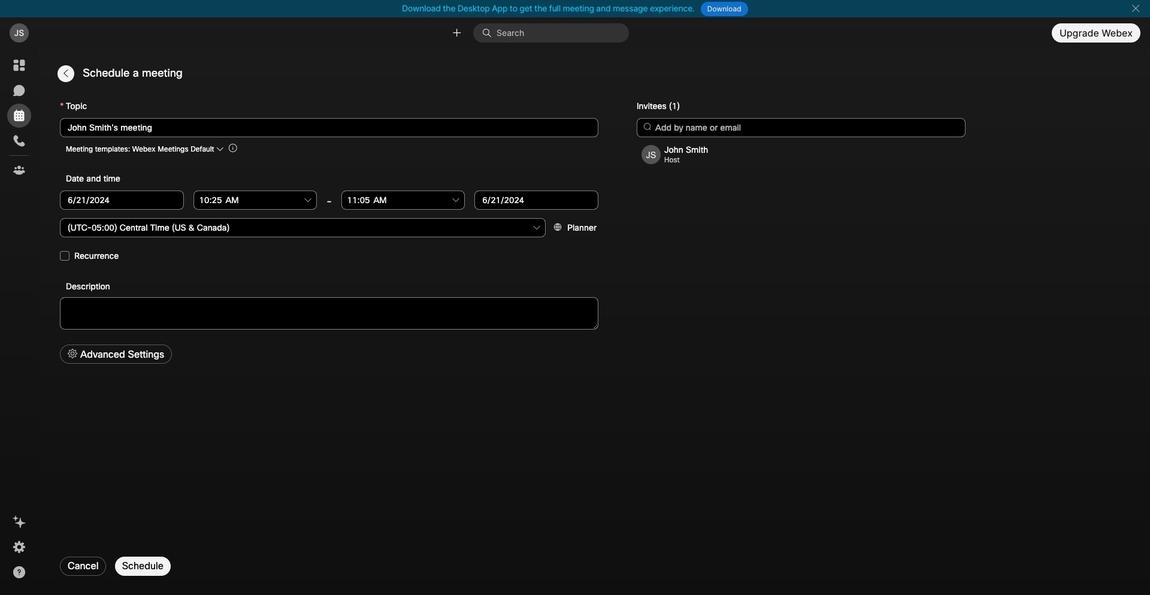 Task type: describe. For each thing, give the bounding box(es) containing it.
help image
[[12, 565, 26, 579]]

teams, has no new notifications image
[[12, 163, 26, 177]]

meetings image
[[12, 108, 26, 123]]

settings image
[[12, 540, 26, 554]]

wrapper image
[[482, 28, 497, 38]]



Task type: vqa. For each thing, say whether or not it's contained in the screenshot.
MEETINGS tab
no



Task type: locate. For each thing, give the bounding box(es) containing it.
webex tab list
[[7, 53, 31, 182]]

calls image
[[12, 134, 26, 148]]

cancel_16 image
[[1131, 4, 1141, 13]]

messaging, has no new notifications image
[[12, 83, 26, 98]]

connect people image
[[451, 27, 463, 39]]

dashboard image
[[12, 58, 26, 73]]

what's new image
[[12, 515, 26, 529]]

navigation
[[0, 49, 38, 595]]



